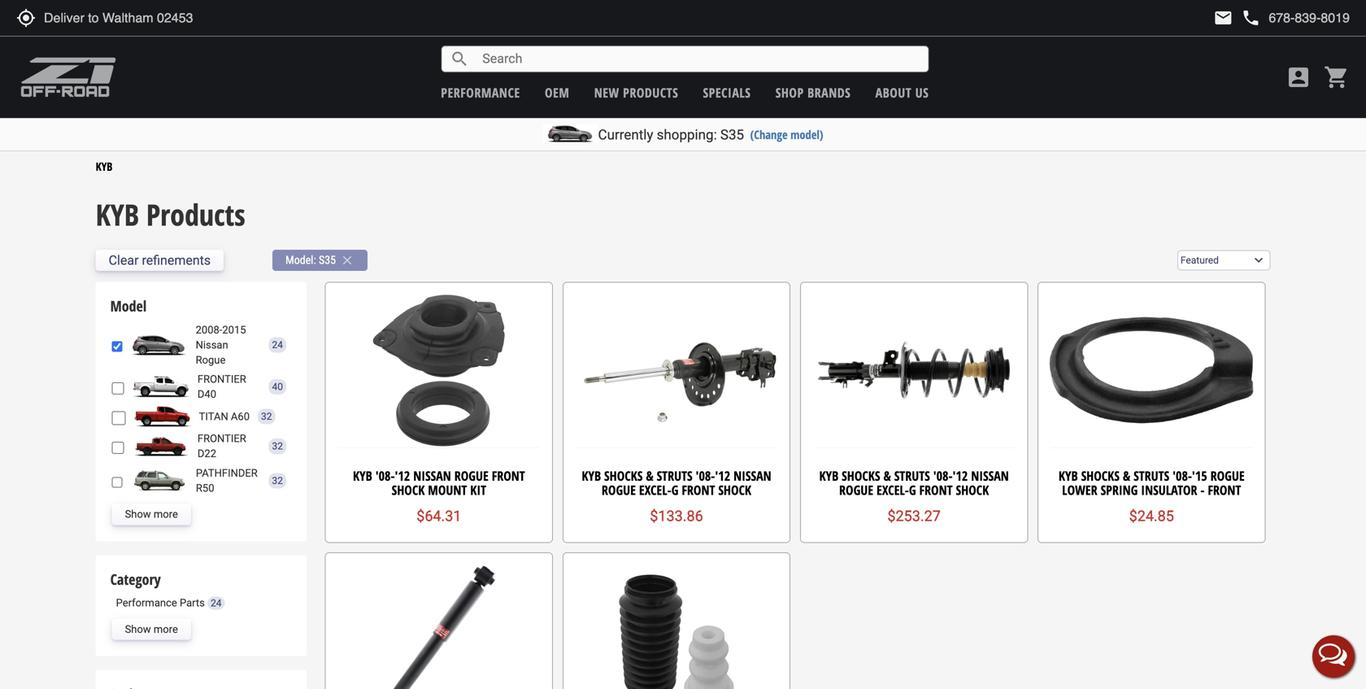 Task type: locate. For each thing, give the bounding box(es) containing it.
frontier for d40
[[198, 373, 246, 385]]

1 vertical spatial s35
[[319, 253, 336, 267]]

clear refinements button
[[96, 250, 224, 271]]

spring
[[1101, 481, 1138, 499]]

kyb '08-'12 nissan rogue front shock mount kit
[[353, 467, 525, 499]]

2 horizontal spatial &
[[1123, 467, 1131, 484]]

2 horizontal spatial '12
[[953, 467, 968, 484]]

g
[[672, 481, 679, 499], [909, 481, 917, 499]]

&
[[646, 467, 654, 484], [884, 467, 891, 484], [1123, 467, 1131, 484]]

more for category
[[154, 623, 178, 635]]

products
[[623, 84, 679, 101]]

search
[[450, 49, 470, 69]]

0 horizontal spatial shock
[[392, 481, 425, 499]]

clear refinements
[[109, 253, 211, 268]]

show more down the performance
[[125, 623, 178, 635]]

2 show from the top
[[125, 623, 151, 635]]

front inside kyb shocks & struts '08-'15 rogue lower spring insulator - front
[[1208, 481, 1242, 499]]

1 horizontal spatial g
[[909, 481, 917, 499]]

show down the performance
[[125, 623, 151, 635]]

'08- inside kyb shocks & struts '08-'15 rogue lower spring insulator - front
[[1173, 467, 1193, 484]]

mail phone
[[1214, 8, 1261, 28]]

& inside kyb shocks & struts '08-'15 rogue lower spring insulator - front
[[1123, 467, 1131, 484]]

2 frontier from the top
[[198, 433, 246, 445]]

1 excel- from the left
[[639, 481, 672, 499]]

struts up $253.27
[[895, 467, 931, 484]]

shock
[[392, 481, 425, 499], [719, 481, 752, 499], [956, 481, 989, 499]]

1 horizontal spatial kyb shocks & struts '08-'12 nissan rogue excel-g front shock
[[820, 467, 1009, 499]]

1 more from the top
[[154, 508, 178, 520]]

2 g from the left
[[909, 481, 917, 499]]

3 shock from the left
[[956, 481, 989, 499]]

None checkbox
[[112, 382, 124, 395], [112, 411, 126, 425], [112, 475, 123, 489], [112, 382, 124, 395], [112, 411, 126, 425], [112, 475, 123, 489]]

kit
[[470, 481, 487, 499]]

1 horizontal spatial shock
[[719, 481, 752, 499]]

a60
[[231, 410, 250, 423]]

show more down nissan pathfinder r50 1996 1997 1998 1999 2000 2001 2002 2003 2004  z1 off-road image
[[125, 508, 178, 520]]

nissan
[[196, 339, 228, 351], [413, 467, 451, 484], [734, 467, 772, 484], [972, 467, 1009, 484]]

shock for $133.86
[[719, 481, 752, 499]]

new
[[594, 84, 620, 101]]

0 horizontal spatial 24
[[211, 598, 222, 609]]

excel- for $133.86
[[639, 481, 672, 499]]

4 '08- from the left
[[1173, 467, 1193, 484]]

g up $133.86
[[672, 481, 679, 499]]

mail link
[[1214, 8, 1234, 28]]

oem link
[[545, 84, 570, 101]]

show more
[[125, 508, 178, 520], [125, 623, 178, 635]]

mail
[[1214, 8, 1234, 28]]

kyb inside kyb '08-'12 nissan rogue front shock mount kit
[[353, 467, 372, 484]]

struts for $253.27
[[895, 467, 931, 484]]

kyb shocks & struts '08-'12 nissan rogue excel-g front shock for $133.86
[[582, 467, 772, 499]]

front
[[492, 467, 525, 484], [682, 481, 715, 499], [920, 481, 953, 499], [1208, 481, 1242, 499]]

excel-
[[639, 481, 672, 499], [877, 481, 909, 499]]

$253.27
[[888, 508, 941, 525]]

shocks inside kyb shocks & struts '08-'15 rogue lower spring insulator - front
[[1082, 467, 1120, 484]]

g up $253.27
[[909, 481, 917, 499]]

kyb inside kyb shocks & struts '08-'15 rogue lower spring insulator - front
[[1059, 467, 1078, 484]]

'12
[[395, 467, 410, 484], [715, 467, 731, 484], [953, 467, 968, 484]]

2 horizontal spatial struts
[[1134, 467, 1170, 484]]

32
[[261, 411, 272, 422], [272, 441, 283, 452], [272, 475, 283, 486]]

1 show more from the top
[[125, 508, 178, 520]]

1 shock from the left
[[392, 481, 425, 499]]

0 horizontal spatial &
[[646, 467, 654, 484]]

1 struts from the left
[[657, 467, 693, 484]]

'12 for $133.86
[[715, 467, 731, 484]]

None checkbox
[[112, 340, 123, 354], [112, 441, 124, 455], [112, 340, 123, 354], [112, 441, 124, 455]]

0 vertical spatial show
[[125, 508, 151, 520]]

24
[[272, 339, 283, 351], [211, 598, 222, 609]]

mount
[[428, 481, 467, 499]]

2008-
[[196, 324, 222, 336]]

1 vertical spatial show more button
[[112, 619, 191, 640]]

'08- inside kyb '08-'12 nissan rogue front shock mount kit
[[376, 467, 395, 484]]

32 right pathfinder r50 on the left bottom
[[272, 475, 283, 486]]

titan
[[199, 410, 228, 423]]

frontier up d40
[[198, 373, 246, 385]]

24 up the 40
[[272, 339, 283, 351]]

2 horizontal spatial shocks
[[1082, 467, 1120, 484]]

us
[[916, 84, 929, 101]]

$24.85
[[1130, 508, 1175, 525]]

1 & from the left
[[646, 467, 654, 484]]

show more button for model
[[112, 504, 191, 525]]

'08- left mount in the left bottom of the page
[[376, 467, 395, 484]]

1 frontier from the top
[[198, 373, 246, 385]]

1 horizontal spatial &
[[884, 467, 891, 484]]

2 '12 from the left
[[715, 467, 731, 484]]

3 '12 from the left
[[953, 467, 968, 484]]

'08- up $133.86
[[696, 467, 715, 484]]

struts up $24.85 at the bottom right
[[1134, 467, 1170, 484]]

currently shopping: s35 (change model)
[[598, 127, 824, 143]]

0 vertical spatial show more
[[125, 508, 178, 520]]

2 shocks from the left
[[842, 467, 881, 484]]

'08- left -
[[1173, 467, 1193, 484]]

0 vertical spatial 24
[[272, 339, 283, 351]]

'08- for $133.86
[[696, 467, 715, 484]]

category performance parts 24
[[110, 569, 222, 609]]

2015
[[222, 324, 246, 336]]

shop brands link
[[776, 84, 851, 101]]

& up $133.86
[[646, 467, 654, 484]]

& for $253.27
[[884, 467, 891, 484]]

front right kit
[[492, 467, 525, 484]]

0 vertical spatial show more button
[[112, 504, 191, 525]]

show more button down the performance
[[112, 619, 191, 640]]

& left insulator
[[1123, 467, 1131, 484]]

2 show more from the top
[[125, 623, 178, 635]]

struts
[[657, 467, 693, 484], [895, 467, 931, 484], [1134, 467, 1170, 484]]

struts up $133.86
[[657, 467, 693, 484]]

model)
[[791, 127, 824, 142]]

refinements
[[142, 253, 211, 268]]

rogue
[[196, 354, 226, 366], [455, 467, 489, 484], [1211, 467, 1245, 484], [602, 481, 636, 499], [840, 481, 874, 499]]

$133.86
[[650, 508, 703, 525]]

1 g from the left
[[672, 481, 679, 499]]

kyb shocks & struts '08-'12 nissan rogue excel-g front shock up $253.27
[[820, 467, 1009, 499]]

1 vertical spatial 24
[[211, 598, 222, 609]]

24 inside category performance parts 24
[[211, 598, 222, 609]]

frontier
[[198, 373, 246, 385], [198, 433, 246, 445]]

model: s35 close
[[286, 253, 355, 268]]

2 kyb shocks & struts '08-'12 nissan rogue excel-g front shock from the left
[[820, 467, 1009, 499]]

0 horizontal spatial shocks
[[604, 467, 643, 484]]

frontier up "d22"
[[198, 433, 246, 445]]

kyb for $133.86
[[582, 467, 601, 484]]

kyb shocks & struts '08-'12 nissan rogue excel-g front shock
[[582, 467, 772, 499], [820, 467, 1009, 499]]

0 horizontal spatial excel-
[[639, 481, 672, 499]]

1 horizontal spatial struts
[[895, 467, 931, 484]]

shopping_cart
[[1324, 64, 1351, 90]]

front up $133.86
[[682, 481, 715, 499]]

32 right the a60
[[261, 411, 272, 422]]

show down nissan pathfinder r50 1996 1997 1998 1999 2000 2001 2002 2003 2004  z1 off-road image
[[125, 508, 151, 520]]

1 horizontal spatial excel-
[[877, 481, 909, 499]]

new products link
[[594, 84, 679, 101]]

1 horizontal spatial shocks
[[842, 467, 881, 484]]

performance
[[441, 84, 520, 101]]

front right -
[[1208, 481, 1242, 499]]

32 for pathfinder r50
[[272, 475, 283, 486]]

s35 left close at left top
[[319, 253, 336, 267]]

show more button
[[112, 504, 191, 525], [112, 619, 191, 640]]

0 horizontal spatial kyb shocks & struts '08-'12 nissan rogue excel-g front shock
[[582, 467, 772, 499]]

0 horizontal spatial '12
[[395, 467, 410, 484]]

0 horizontal spatial g
[[672, 481, 679, 499]]

z1 motorsports logo image
[[20, 57, 117, 98]]

kyb
[[96, 159, 113, 174], [96, 194, 139, 234], [353, 467, 372, 484], [582, 467, 601, 484], [820, 467, 839, 484], [1059, 467, 1078, 484]]

about
[[876, 84, 912, 101]]

-
[[1201, 481, 1205, 499]]

d22
[[198, 448, 216, 460]]

0 vertical spatial 32
[[261, 411, 272, 422]]

2 excel- from the left
[[877, 481, 909, 499]]

1 show from the top
[[125, 508, 151, 520]]

& up $253.27
[[884, 467, 891, 484]]

excel- up $253.27
[[877, 481, 909, 499]]

1 shocks from the left
[[604, 467, 643, 484]]

more
[[154, 508, 178, 520], [154, 623, 178, 635]]

2 more from the top
[[154, 623, 178, 635]]

24 right parts
[[211, 598, 222, 609]]

front inside kyb '08-'12 nissan rogue front shock mount kit
[[492, 467, 525, 484]]

nissan frontier d40 2005 2006 2007 2008 2009 2010 2011 2012 2013 2014 2015 2016 2017 2018 2019 2020 2021 vq40de vq38dd qr25de 4.0l 3.8l 2.5l s se sl sv le xe pro-4x offroad z1 off-road image
[[128, 376, 194, 397]]

2 show more button from the top
[[112, 619, 191, 640]]

struts inside kyb shocks & struts '08-'15 rogue lower spring insulator - front
[[1134, 467, 1170, 484]]

show more button down nissan pathfinder r50 1996 1997 1998 1999 2000 2001 2002 2003 2004  z1 off-road image
[[112, 504, 191, 525]]

Search search field
[[470, 46, 929, 72]]

specials link
[[703, 84, 751, 101]]

1 horizontal spatial '12
[[715, 467, 731, 484]]

show
[[125, 508, 151, 520], [125, 623, 151, 635]]

1 show more button from the top
[[112, 504, 191, 525]]

0 vertical spatial frontier
[[198, 373, 246, 385]]

shopping_cart link
[[1320, 64, 1351, 90]]

kyb for $24.85
[[1059, 467, 1078, 484]]

32 for frontier d22
[[272, 441, 283, 452]]

0 horizontal spatial s35
[[319, 253, 336, 267]]

more down the performance
[[154, 623, 178, 635]]

s35
[[721, 127, 744, 143], [319, 253, 336, 267]]

1 vertical spatial more
[[154, 623, 178, 635]]

2 '08- from the left
[[696, 467, 715, 484]]

1 vertical spatial frontier
[[198, 433, 246, 445]]

my_location
[[16, 8, 36, 28]]

2 vertical spatial 32
[[272, 475, 283, 486]]

1 vertical spatial show more
[[125, 623, 178, 635]]

account_box
[[1286, 64, 1312, 90]]

titan a60
[[199, 410, 250, 423]]

2 & from the left
[[884, 467, 891, 484]]

nissan inside 2008-2015 nissan rogue
[[196, 339, 228, 351]]

more down nissan pathfinder r50 1996 1997 1998 1999 2000 2001 2002 2003 2004  z1 off-road image
[[154, 508, 178, 520]]

pathfinder r50
[[196, 467, 258, 494]]

show more button for category
[[112, 619, 191, 640]]

& for $133.86
[[646, 467, 654, 484]]

'08- for $253.27
[[934, 467, 953, 484]]

shocks
[[604, 467, 643, 484], [842, 467, 881, 484], [1082, 467, 1120, 484]]

0 horizontal spatial struts
[[657, 467, 693, 484]]

3 '08- from the left
[[934, 467, 953, 484]]

2 struts from the left
[[895, 467, 931, 484]]

3 shocks from the left
[[1082, 467, 1120, 484]]

1 horizontal spatial s35
[[721, 127, 744, 143]]

frontier d22
[[198, 433, 246, 460]]

0 vertical spatial more
[[154, 508, 178, 520]]

kyb shocks & struts '08-'12 nissan rogue excel-g front shock up $133.86
[[582, 467, 772, 499]]

kyb for $253.27
[[820, 467, 839, 484]]

1 '08- from the left
[[376, 467, 395, 484]]

3 & from the left
[[1123, 467, 1131, 484]]

1 '12 from the left
[[395, 467, 410, 484]]

shocks for $133.86
[[604, 467, 643, 484]]

s35 left (change at the top right
[[721, 127, 744, 143]]

d40
[[198, 388, 216, 400]]

1 vertical spatial show
[[125, 623, 151, 635]]

'08- up $253.27
[[934, 467, 953, 484]]

40
[[272, 381, 283, 393]]

excel- up $133.86
[[639, 481, 672, 499]]

'12 for $253.27
[[953, 467, 968, 484]]

'08-
[[376, 467, 395, 484], [696, 467, 715, 484], [934, 467, 953, 484], [1173, 467, 1193, 484]]

1 kyb shocks & struts '08-'12 nissan rogue excel-g front shock from the left
[[582, 467, 772, 499]]

32 right frontier d22
[[272, 441, 283, 452]]

2 horizontal spatial shock
[[956, 481, 989, 499]]

(change
[[751, 127, 788, 142]]

1 horizontal spatial 24
[[272, 339, 283, 351]]

currently
[[598, 127, 654, 143]]

'15
[[1193, 467, 1208, 484]]

1 vertical spatial 32
[[272, 441, 283, 452]]

3 struts from the left
[[1134, 467, 1170, 484]]

2 shock from the left
[[719, 481, 752, 499]]



Task type: describe. For each thing, give the bounding box(es) containing it.
nissan pathfinder r50 1996 1997 1998 1999 2000 2001 2002 2003 2004  z1 off-road image
[[127, 470, 192, 491]]

2008-2015 nissan rogue
[[196, 324, 246, 366]]

parts
[[180, 597, 205, 609]]

nissan rogue s35 2008 2009 2010 2011 2012 2013 2014 2015 qr25de 2.5l s sl sv z1 off-road image
[[127, 334, 192, 356]]

pathfinder
[[196, 467, 258, 479]]

g for $133.86
[[672, 481, 679, 499]]

shocks for $24.85
[[1082, 467, 1120, 484]]

show for model
[[125, 508, 151, 520]]

nissan inside kyb '08-'12 nissan rogue front shock mount kit
[[413, 467, 451, 484]]

about us
[[876, 84, 929, 101]]

brands
[[808, 84, 851, 101]]

s35 inside model: s35 close
[[319, 253, 336, 267]]

shock inside kyb '08-'12 nissan rogue front shock mount kit
[[392, 481, 425, 499]]

kyb products
[[96, 194, 245, 234]]

oem
[[545, 84, 570, 101]]

kyb for $64.31
[[353, 467, 372, 484]]

& for $24.85
[[1123, 467, 1131, 484]]

front up $253.27
[[920, 481, 953, 499]]

model:
[[286, 253, 316, 267]]

r50
[[196, 482, 214, 494]]

new products
[[594, 84, 679, 101]]

shopping:
[[657, 127, 717, 143]]

rogue inside kyb shocks & struts '08-'15 rogue lower spring insulator - front
[[1211, 467, 1245, 484]]

show more for model
[[125, 508, 178, 520]]

performance link
[[441, 84, 520, 101]]

shop brands
[[776, 84, 851, 101]]

struts for $133.86
[[657, 467, 693, 484]]

frontier for d22
[[198, 433, 246, 445]]

$64.31
[[417, 508, 462, 525]]

lower
[[1063, 481, 1098, 499]]

products
[[146, 194, 245, 234]]

'12 inside kyb '08-'12 nissan rogue front shock mount kit
[[395, 467, 410, 484]]

shop
[[776, 84, 804, 101]]

(change model) link
[[751, 127, 824, 142]]

kyb shocks & struts '08-'12 nissan rogue excel-g front shock for $253.27
[[820, 467, 1009, 499]]

account_box link
[[1282, 64, 1316, 90]]

nissan titan a60 2004 2005 2006 2007 2008 2009 2010 2011 2012 2013 2014 2015 vk56de 5.6l s se sv sl le xe pro-4x offroad z1 off-road image
[[130, 406, 195, 427]]

show for category
[[125, 623, 151, 635]]

shock for $253.27
[[956, 481, 989, 499]]

rogue inside 2008-2015 nissan rogue
[[196, 354, 226, 366]]

shocks for $253.27
[[842, 467, 881, 484]]

32 for titan a60
[[261, 411, 272, 422]]

phone
[[1242, 8, 1261, 28]]

excel- for $253.27
[[877, 481, 909, 499]]

g for $253.27
[[909, 481, 917, 499]]

'08- for $24.85
[[1173, 467, 1193, 484]]

model
[[110, 296, 147, 316]]

kyb link
[[96, 159, 113, 174]]

0 vertical spatial s35
[[721, 127, 744, 143]]

struts for $24.85
[[1134, 467, 1170, 484]]

kyb shocks & struts '08-'15 rogue lower spring insulator - front
[[1059, 467, 1245, 499]]

clear
[[109, 253, 139, 268]]

performance
[[116, 597, 177, 609]]

nissan frontier d22 1998 1999 2000 2001 2002 2003 2004 ka24de vg33e 2.4l 3.3l sc se xe z1 off-road image
[[128, 436, 194, 457]]

specials
[[703, 84, 751, 101]]

rogue inside kyb '08-'12 nissan rogue front shock mount kit
[[455, 467, 489, 484]]

frontier d40
[[198, 373, 246, 400]]

about us link
[[876, 84, 929, 101]]

more for model
[[154, 508, 178, 520]]

close
[[340, 253, 355, 268]]

show more for category
[[125, 623, 178, 635]]

phone link
[[1242, 8, 1351, 28]]

category
[[110, 569, 161, 589]]

insulator
[[1142, 481, 1198, 499]]



Task type: vqa. For each thing, say whether or not it's contained in the screenshot.


